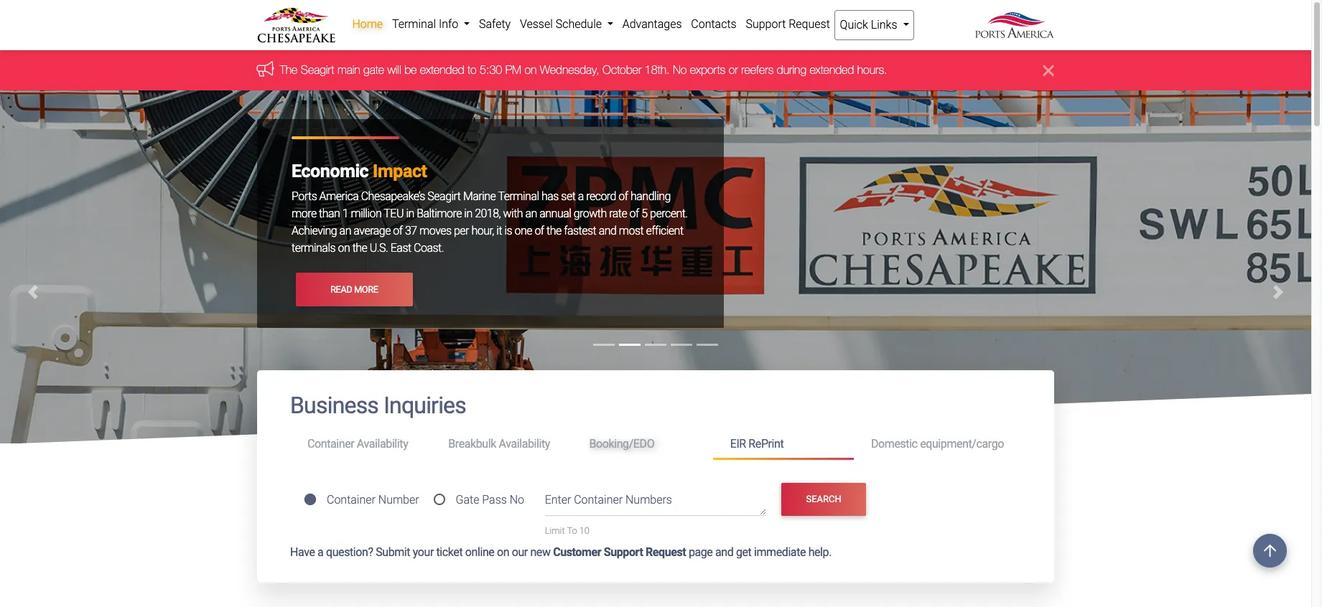 Task type: locate. For each thing, give the bounding box(es) containing it.
read
[[330, 284, 352, 295]]

0 vertical spatial the
[[547, 224, 561, 238]]

request left quick
[[789, 17, 830, 31]]

online
[[465, 545, 494, 559]]

chesapeake's
[[361, 190, 425, 203]]

1 vertical spatial terminal
[[498, 190, 539, 203]]

a right have
[[317, 545, 323, 559]]

annual
[[539, 207, 571, 221]]

availability inside "link"
[[499, 437, 550, 451]]

1 vertical spatial support
[[604, 545, 643, 559]]

0 horizontal spatial no
[[510, 493, 524, 507]]

0 horizontal spatial an
[[339, 224, 351, 238]]

1 vertical spatial the
[[352, 242, 367, 255]]

0 horizontal spatial extended
[[420, 63, 465, 76]]

extended left to
[[420, 63, 465, 76]]

0 horizontal spatial in
[[406, 207, 414, 221]]

record
[[586, 190, 616, 203]]

of right one
[[535, 224, 544, 238]]

1 vertical spatial seagirt
[[427, 190, 461, 203]]

availability down business inquiries
[[357, 437, 408, 451]]

close image
[[1043, 62, 1054, 79]]

1 horizontal spatial seagirt
[[427, 190, 461, 203]]

pass
[[482, 493, 507, 507]]

an right with
[[525, 207, 537, 221]]

page
[[689, 545, 713, 559]]

vessel
[[520, 17, 553, 31]]

extended right during
[[810, 63, 854, 76]]

ticket
[[436, 545, 463, 559]]

no right 18th.
[[673, 63, 687, 76]]

0 horizontal spatial on
[[338, 242, 350, 255]]

and down rate in the left top of the page
[[599, 224, 616, 238]]

business inquiries
[[290, 392, 466, 420]]

container for container availability
[[307, 437, 354, 451]]

1 horizontal spatial an
[[525, 207, 537, 221]]

contacts
[[691, 17, 737, 31]]

terminal info
[[392, 17, 461, 31]]

seagirt right the the
[[301, 63, 335, 76]]

seagirt up baltimore
[[427, 190, 461, 203]]

1 horizontal spatial no
[[673, 63, 687, 76]]

pm
[[506, 63, 522, 76]]

on inside ports america chesapeake's seagirt marine terminal has set a record of handling more than 1 million teu in baltimore in 2018,                         with an annual growth rate of 5 percent. achieving an average of 37 moves per hour, it is one of the fastest and most efficient terminals on the u.s. east coast.
[[338, 242, 350, 255]]

0 vertical spatial and
[[599, 224, 616, 238]]

0 horizontal spatial and
[[599, 224, 616, 238]]

container down business
[[307, 437, 354, 451]]

support
[[746, 17, 786, 31], [604, 545, 643, 559]]

0 horizontal spatial a
[[317, 545, 323, 559]]

in
[[406, 207, 414, 221], [464, 207, 472, 221]]

one
[[515, 224, 532, 238]]

home
[[352, 17, 383, 31]]

u.s.
[[370, 242, 388, 255]]

eir reprint link
[[713, 431, 854, 460]]

enter
[[545, 494, 571, 507]]

no
[[673, 63, 687, 76], [510, 493, 524, 507]]

the seagirt main gate will be extended to 5:30 pm on wednesday, october 18th.  no exports or reefers during extended hours.
[[280, 63, 888, 76]]

on right terminals
[[338, 242, 350, 255]]

1 horizontal spatial a
[[578, 190, 584, 203]]

have
[[290, 545, 315, 559]]

new
[[530, 545, 550, 559]]

1 horizontal spatial and
[[715, 545, 733, 559]]

average
[[354, 224, 391, 238]]

0 horizontal spatial availability
[[357, 437, 408, 451]]

terminal up with
[[498, 190, 539, 203]]

read more
[[330, 284, 378, 295]]

be
[[405, 63, 417, 76]]

of up rate in the left top of the page
[[619, 190, 628, 203]]

advantages link
[[618, 10, 686, 39]]

1
[[342, 207, 348, 221]]

an down 1
[[339, 224, 351, 238]]

support request
[[746, 17, 830, 31]]

1 vertical spatial on
[[338, 242, 350, 255]]

quick
[[840, 18, 868, 32]]

has
[[541, 190, 559, 203]]

1 extended from the left
[[420, 63, 465, 76]]

impact
[[373, 161, 427, 182]]

on inside alert
[[525, 63, 537, 76]]

container left number
[[327, 493, 375, 507]]

availability right 'breakbulk'
[[499, 437, 550, 451]]

and
[[599, 224, 616, 238], [715, 545, 733, 559]]

on left 'our'
[[497, 545, 509, 559]]

booking/edo
[[589, 437, 654, 451]]

exports
[[690, 63, 726, 76]]

than
[[319, 207, 340, 221]]

customer support request link
[[553, 545, 686, 559]]

0 vertical spatial seagirt
[[301, 63, 335, 76]]

request left page
[[646, 545, 686, 559]]

advantages
[[622, 17, 682, 31]]

on right pm
[[525, 63, 537, 76]]

1 horizontal spatial terminal
[[498, 190, 539, 203]]

the down 'annual'
[[547, 224, 561, 238]]

0 vertical spatial no
[[673, 63, 687, 76]]

domestic equipment/cargo link
[[854, 431, 1021, 458]]

support up reefers
[[746, 17, 786, 31]]

0 vertical spatial a
[[578, 190, 584, 203]]

support right customer
[[604, 545, 643, 559]]

domestic equipment/cargo
[[871, 437, 1004, 451]]

gate
[[456, 493, 479, 507]]

immediate
[[754, 545, 806, 559]]

will
[[388, 63, 402, 76]]

0 horizontal spatial the
[[352, 242, 367, 255]]

on
[[525, 63, 537, 76], [338, 242, 350, 255], [497, 545, 509, 559]]

0 vertical spatial on
[[525, 63, 537, 76]]

0 horizontal spatial seagirt
[[301, 63, 335, 76]]

0 horizontal spatial request
[[646, 545, 686, 559]]

your
[[413, 545, 434, 559]]

reprint
[[749, 437, 784, 451]]

go to top image
[[1253, 534, 1287, 568]]

numbers
[[625, 494, 672, 507]]

a inside ports america chesapeake's seagirt marine terminal has set a record of handling more than 1 million teu in baltimore in 2018,                         with an annual growth rate of 5 percent. achieving an average of 37 moves per hour, it is one of the fastest and most efficient terminals on the u.s. east coast.
[[578, 190, 584, 203]]

1 availability from the left
[[357, 437, 408, 451]]

1 horizontal spatial availability
[[499, 437, 550, 451]]

support inside "link"
[[746, 17, 786, 31]]

1 horizontal spatial in
[[464, 207, 472, 221]]

limit
[[545, 526, 565, 537]]

of left 37
[[393, 224, 403, 238]]

1 vertical spatial an
[[339, 224, 351, 238]]

no right pass
[[510, 493, 524, 507]]

is
[[504, 224, 512, 238]]

main
[[338, 63, 361, 76]]

achieving
[[292, 224, 337, 238]]

no inside alert
[[673, 63, 687, 76]]

1 horizontal spatial support
[[746, 17, 786, 31]]

1 horizontal spatial extended
[[810, 63, 854, 76]]

wednesday,
[[540, 63, 600, 76]]

terminal left info
[[392, 17, 436, 31]]

2 availability from the left
[[499, 437, 550, 451]]

teu
[[384, 207, 404, 221]]

0 vertical spatial terminal
[[392, 17, 436, 31]]

5:30
[[480, 63, 502, 76]]

it
[[496, 224, 502, 238]]

question?
[[326, 545, 373, 559]]

and left get
[[715, 545, 733, 559]]

help.
[[808, 545, 832, 559]]

2 horizontal spatial on
[[525, 63, 537, 76]]

0 vertical spatial request
[[789, 17, 830, 31]]

extended
[[420, 63, 465, 76], [810, 63, 854, 76]]

in right teu
[[406, 207, 414, 221]]

in up per
[[464, 207, 472, 221]]

0 vertical spatial support
[[746, 17, 786, 31]]

moves
[[419, 224, 451, 238]]

quick links
[[840, 18, 900, 32]]

2 vertical spatial on
[[497, 545, 509, 559]]

economic impact
[[292, 161, 427, 182]]

1 horizontal spatial request
[[789, 17, 830, 31]]

the left u.s.
[[352, 242, 367, 255]]

a right 'set'
[[578, 190, 584, 203]]

safety
[[479, 17, 511, 31]]

the seagirt main gate will be extended to 5:30 pm on wednesday, october 18th.  no exports or reefers during extended hours. link
[[280, 63, 888, 76]]

of
[[619, 190, 628, 203], [629, 207, 639, 221], [393, 224, 403, 238], [535, 224, 544, 238]]

vessel schedule
[[520, 17, 605, 31]]

support request link
[[741, 10, 835, 39]]

container
[[307, 437, 354, 451], [327, 493, 375, 507], [574, 494, 623, 507]]



Task type: describe. For each thing, give the bounding box(es) containing it.
ports america chesapeake's seagirt marine terminal has set a record of handling more than 1 million teu in baltimore in 2018,                         with an annual growth rate of 5 percent. achieving an average of 37 moves per hour, it is one of the fastest and most efficient terminals on the u.s. east coast.
[[292, 190, 688, 255]]

container for container number
[[327, 493, 375, 507]]

ports
[[292, 190, 317, 203]]

million
[[351, 207, 381, 221]]

Enter Container Numbers text field
[[545, 492, 766, 517]]

0 horizontal spatial support
[[604, 545, 643, 559]]

terminal info link
[[387, 10, 474, 39]]

set
[[561, 190, 575, 203]]

fastest
[[564, 224, 596, 238]]

container up 10 on the bottom left
[[574, 494, 623, 507]]

per
[[454, 224, 469, 238]]

eir reprint
[[730, 437, 784, 451]]

1 in from the left
[[406, 207, 414, 221]]

coast.
[[414, 242, 444, 255]]

home link
[[348, 10, 387, 39]]

1 horizontal spatial on
[[497, 545, 509, 559]]

to
[[468, 63, 477, 76]]

vessel schedule link
[[515, 10, 618, 39]]

gate
[[364, 63, 385, 76]]

10
[[579, 526, 590, 537]]

2 extended from the left
[[810, 63, 854, 76]]

booking/edo link
[[572, 431, 713, 458]]

customer
[[553, 545, 601, 559]]

seagirt inside alert
[[301, 63, 335, 76]]

safety link
[[474, 10, 515, 39]]

0 horizontal spatial terminal
[[392, 17, 436, 31]]

or
[[729, 63, 738, 76]]

request inside "link"
[[789, 17, 830, 31]]

container number
[[327, 493, 419, 507]]

economic engine image
[[0, 91, 1311, 608]]

have a question? submit your ticket online on our new customer support request page and get immediate help.
[[290, 545, 832, 559]]

37
[[405, 224, 417, 238]]

seagirt inside ports america chesapeake's seagirt marine terminal has set a record of handling more than 1 million teu in baltimore in 2018,                         with an annual growth rate of 5 percent. achieving an average of 37 moves per hour, it is one of the fastest and most efficient terminals on the u.s. east coast.
[[427, 190, 461, 203]]

container availability link
[[290, 431, 431, 458]]

growth
[[574, 207, 607, 221]]

with
[[503, 207, 523, 221]]

1 vertical spatial no
[[510, 493, 524, 507]]

equipment/cargo
[[920, 437, 1004, 451]]

our
[[512, 545, 528, 559]]

availability for breakbulk availability
[[499, 437, 550, 451]]

submit
[[376, 545, 410, 559]]

schedule
[[556, 17, 602, 31]]

inquiries
[[384, 392, 466, 420]]

1 vertical spatial a
[[317, 545, 323, 559]]

0 vertical spatial an
[[525, 207, 537, 221]]

breakbulk availability
[[448, 437, 550, 451]]

efficient
[[646, 224, 683, 238]]

hours.
[[858, 63, 888, 76]]

2 in from the left
[[464, 207, 472, 221]]

get
[[736, 545, 751, 559]]

the seagirt main gate will be extended to 5:30 pm on wednesday, october 18th.  no exports or reefers during extended hours. alert
[[0, 51, 1311, 91]]

1 horizontal spatial the
[[547, 224, 561, 238]]

limit to 10
[[545, 526, 590, 537]]

marine
[[463, 190, 496, 203]]

eir
[[730, 437, 746, 451]]

domestic
[[871, 437, 917, 451]]

search
[[806, 494, 841, 505]]

hour,
[[471, 224, 494, 238]]

rate
[[609, 207, 627, 221]]

contacts link
[[686, 10, 741, 39]]

gate pass no
[[456, 493, 524, 507]]

1 vertical spatial and
[[715, 545, 733, 559]]

baltimore
[[417, 207, 462, 221]]

economic
[[292, 161, 369, 182]]

of left 5
[[629, 207, 639, 221]]

and inside ports america chesapeake's seagirt marine terminal has set a record of handling more than 1 million teu in baltimore in 2018,                         with an annual growth rate of 5 percent. achieving an average of 37 moves per hour, it is one of the fastest and most efficient terminals on the u.s. east coast.
[[599, 224, 616, 238]]

october
[[603, 63, 642, 76]]

most
[[619, 224, 644, 238]]

america
[[319, 190, 359, 203]]

availability for container availability
[[357, 437, 408, 451]]

business
[[290, 392, 378, 420]]

the
[[280, 63, 298, 76]]

bullhorn image
[[257, 62, 280, 77]]

number
[[378, 493, 419, 507]]

container availability
[[307, 437, 408, 451]]

east
[[390, 242, 411, 255]]

read more link
[[296, 273, 413, 306]]

more
[[292, 207, 316, 221]]

terminal inside ports america chesapeake's seagirt marine terminal has set a record of handling more than 1 million teu in baltimore in 2018,                         with an annual growth rate of 5 percent. achieving an average of 37 moves per hour, it is one of the fastest and most efficient terminals on the u.s. east coast.
[[498, 190, 539, 203]]

5
[[641, 207, 647, 221]]

more
[[354, 284, 378, 295]]

during
[[777, 63, 807, 76]]

1 vertical spatial request
[[646, 545, 686, 559]]

terminals
[[292, 242, 335, 255]]

percent.
[[650, 207, 688, 221]]



Task type: vqa. For each thing, say whether or not it's contained in the screenshot.
Hwy
no



